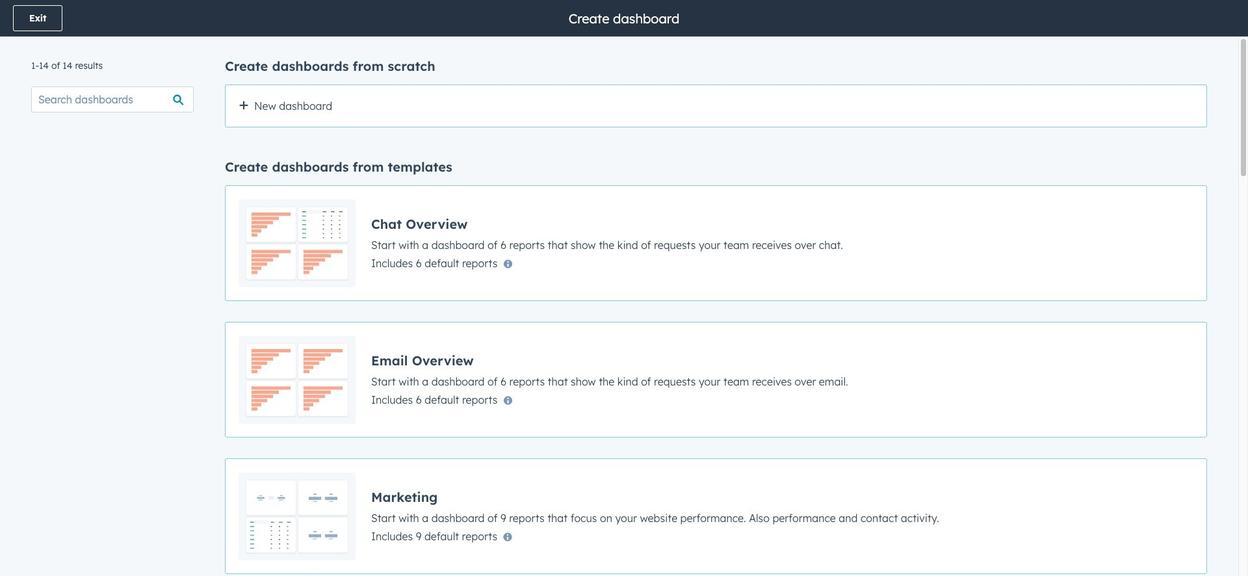 Task type: vqa. For each thing, say whether or not it's contained in the screenshot.
first option from the bottom
yes



Task type: locate. For each thing, give the bounding box(es) containing it.
none checkbox 'chat overview'
[[225, 185, 1208, 301]]

chat overview image
[[239, 199, 356, 287]]

None checkbox
[[225, 85, 1208, 127], [225, 185, 1208, 301], [225, 322, 1208, 438], [225, 459, 1208, 574], [225, 85, 1208, 127]]

email overview image
[[239, 336, 356, 424]]



Task type: describe. For each thing, give the bounding box(es) containing it.
none checkbox marketing
[[225, 459, 1208, 574]]

none checkbox email overview
[[225, 322, 1208, 438]]

Search search field
[[31, 87, 194, 113]]

marketing image
[[239, 472, 356, 561]]

page section element
[[0, 0, 1249, 36]]



